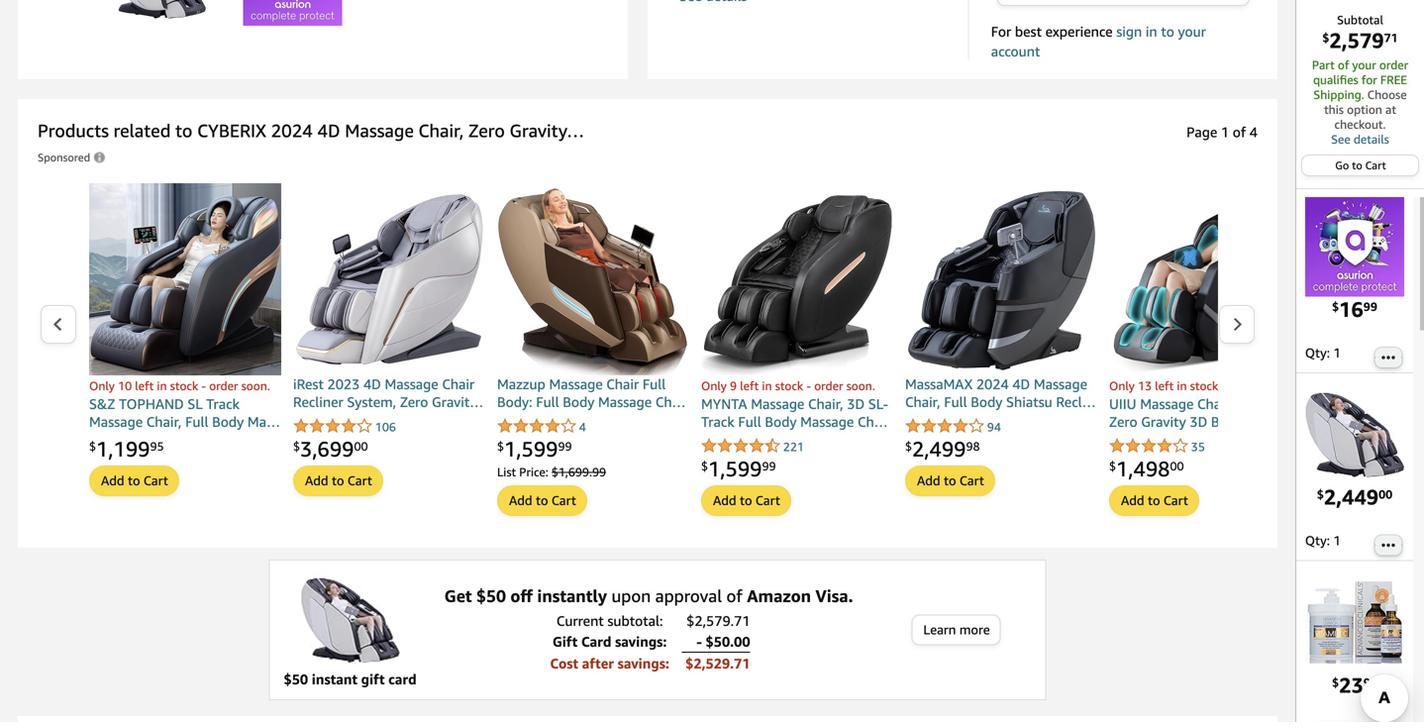 Task type: vqa. For each thing, say whether or not it's contained in the screenshot.
top $50
yes



Task type: describe. For each thing, give the bounding box(es) containing it.
previous image
[[53, 317, 63, 332]]

to for the add to cart submit below 221 link
[[740, 493, 753, 508]]

1 horizontal spatial $50
[[477, 586, 506, 606]]

massage inside the massamax 2024 4d massage chair, full body shiatsu recl…
[[1034, 376, 1088, 392]]

learn
[[924, 622, 957, 638]]

chair inside irest 2023 4d massage chair recliner system, zero gravit…
[[442, 376, 475, 392]]

your inside the "part of your order qualifies for free shipping."
[[1353, 58, 1377, 72]]

add for 4 link
[[509, 493, 533, 508]]

$50.00
[[706, 634, 751, 650]]

$ 16 99
[[1333, 297, 1378, 321]]

qualifies
[[1314, 73, 1359, 87]]

go to cart link
[[1303, 156, 1419, 175]]

2,579
[[1330, 28, 1385, 53]]

order for massage
[[815, 379, 844, 393]]

sponsored button
[[38, 148, 107, 167]]

massage inside only 10 left in stock - order soon. s&z tophand sl track massage chair, full body ma… $ 1,199 95
[[89, 414, 143, 430]]

subtotal:
[[608, 613, 663, 629]]

at
[[1386, 103, 1397, 116]]

$ 2,449 00
[[1318, 485, 1393, 509]]

in for zero
[[1178, 379, 1188, 393]]

2,499
[[913, 436, 967, 461]]

- $50.00
[[697, 634, 751, 650]]

stock for 1,498
[[1191, 379, 1219, 393]]

only 9 left in stock - order soon. mynta massage chair, 3d sl- track full body massage ch…
[[702, 379, 889, 430]]

left for 1,599
[[740, 379, 759, 393]]

95
[[150, 439, 164, 453]]

shipping.
[[1314, 88, 1365, 102]]

0 horizontal spatial cyberix 2024 4d massage chair, zero gravity full body airbag massage,heating function,thai stretching recliner with longer sl track,electric calfrest extension,ai voice control mt398 (white) image
[[107, 0, 206, 26]]

99 inside $ 23 99
[[1364, 676, 1378, 690]]

35
[[1192, 440, 1206, 454]]

mazzup massage chair full body: full body massage ch…
[[497, 376, 686, 410]]

learn more button
[[913, 616, 1000, 645]]

instant
[[312, 671, 358, 688]]

only for 1,498
[[1110, 379, 1135, 393]]

for
[[1362, 73, 1378, 87]]

go to cart
[[1336, 159, 1387, 172]]

$ 3,699 00
[[293, 436, 368, 461]]

to for the add to cart submit associated with 106 link
[[332, 473, 344, 488]]

to inside sign in to your account
[[1162, 23, 1175, 40]]

full inside the massamax 2024 4d massage chair, full body shiatsu recl…
[[945, 394, 968, 410]]

body up scan…
[[1261, 396, 1293, 412]]

- for chair
[[1222, 379, 1227, 393]]

in for track
[[762, 379, 772, 393]]

experience
[[1046, 23, 1113, 40]]

checkout.
[[1335, 117, 1387, 131]]

cart down details
[[1366, 159, 1387, 172]]

part of your order qualifies for free shipping.
[[1313, 58, 1409, 102]]

products
[[38, 120, 109, 141]]

chair, inside only 9 left in stock - order soon. mynta massage chair, 3d sl- track full body massage ch…
[[809, 396, 844, 412]]

choose
[[1368, 88, 1408, 102]]

add for 106 link
[[305, 473, 329, 488]]

3,699
[[300, 436, 354, 461]]

massamax 2024 4d massage chair, full body shiatsu recliner with electric extendable footrest, zero gravity, sl track, deep yo image
[[906, 183, 1098, 376]]

learn more
[[924, 622, 990, 638]]

10
[[118, 379, 132, 393]]

choose this option at checkout. see details
[[1325, 88, 1408, 146]]

only 10 left in stock - order soon. s&z tophand sl track massage chair, full body ma… $ 1,199 95
[[89, 379, 280, 461]]

add down 1,498
[[1122, 493, 1145, 508]]

current
[[557, 613, 604, 629]]

free
[[1381, 73, 1408, 87]]

$ 2,499 98
[[906, 436, 981, 461]]

tophand
[[119, 396, 184, 412]]

go
[[1336, 159, 1350, 172]]

2023
[[327, 376, 360, 392]]

full left 9
[[643, 376, 666, 392]]

94
[[988, 420, 1002, 434]]

- for sl
[[202, 379, 206, 393]]

1 horizontal spatial of
[[1233, 124, 1247, 140]]

gravity
[[1142, 414, 1187, 430]]

best
[[1015, 23, 1042, 40]]

gift card savings:
[[553, 634, 667, 650]]

0 horizontal spatial 4d
[[318, 120, 340, 141]]

uiiu
[[1110, 396, 1137, 412]]

add to cart for the add to cart submit associated with s&z tophand sl track massage chair, full body ma… link
[[101, 473, 168, 488]]

ch… inside mazzup massage chair full body: full body massage ch…
[[656, 394, 686, 410]]

add for s&z tophand sl track massage chair, full body ma… link
[[101, 473, 124, 488]]

1 vertical spatial asurion complete protect: one plan covers all eligible past and future purchases on amazon image
[[1306, 197, 1405, 297]]

gift
[[553, 634, 578, 650]]

card
[[389, 671, 417, 688]]

qty:                         1 for 2,449
[[1306, 533, 1342, 549]]

00 for 2,449
[[1379, 488, 1393, 501]]

$ inside subtotal $ 2,579 71
[[1323, 31, 1330, 45]]

irest 2023 4d massage chair recliner system, zero gravit…
[[293, 376, 484, 410]]

add to cart submit for 106 link
[[294, 467, 382, 495]]

list
[[497, 465, 516, 479]]

gravit…
[[432, 394, 484, 410]]

4d for 2,499
[[1013, 376, 1031, 392]]

- down $2,579.71 in the bottom of the page
[[697, 634, 702, 650]]

body inside only 10 left in stock - order soon. s&z tophand sl track massage chair, full body ma… $ 1,199 95
[[212, 414, 244, 430]]

add to cart for the add to cart submit corresponding to 4 link
[[509, 493, 577, 508]]

only inside only 10 left in stock - order soon. s&z tophand sl track massage chair, full body ma… $ 1,199 95
[[89, 379, 115, 393]]

gravity…
[[510, 120, 585, 141]]

98
[[967, 439, 981, 453]]

body inside mazzup massage chair full body: full body massage ch…
[[563, 394, 595, 410]]

zero inside only 13 left in stock - order soon. uiiu massage chair full body zero gravity 3d body scan…
[[1110, 414, 1138, 430]]

1 for 16
[[1334, 345, 1342, 360]]

list price: $1,699.99
[[497, 465, 606, 479]]

irest
[[293, 376, 324, 392]]

subtotal
[[1338, 13, 1384, 27]]

chair inside mazzup massage chair full body: full body massage ch…
[[607, 376, 639, 392]]

massamax
[[906, 376, 973, 392]]

add to cart for the add to cart submit underneath $ 1,498 00
[[1122, 493, 1189, 508]]

add to cart submit down 221 link
[[703, 486, 791, 515]]

71
[[1385, 31, 1399, 45]]

to right go
[[1353, 159, 1363, 172]]

add down 221 link
[[713, 493, 737, 508]]

23
[[1340, 673, 1364, 697]]

$ inside $ 1,498 00
[[1110, 459, 1117, 473]]

$2,529.71
[[686, 655, 751, 672]]

221 link
[[702, 438, 804, 456]]

for
[[992, 23, 1012, 40]]

massamax 2024 4d massage chair, full body shiatsu recl… link
[[906, 376, 1098, 415]]

0 horizontal spatial 1,599
[[504, 436, 558, 461]]

your inside sign in to your account
[[1179, 23, 1207, 40]]

upon
[[612, 586, 651, 606]]

0 horizontal spatial $ 1,599 99
[[497, 436, 572, 461]]

approval
[[656, 586, 722, 606]]

106 link
[[293, 418, 396, 436]]

$1,699.99
[[552, 465, 606, 479]]

this
[[1325, 103, 1345, 116]]

$ 23 99
[[1333, 673, 1378, 697]]

35 link
[[1110, 438, 1206, 456]]

subtotal $ 2,579 71
[[1323, 13, 1399, 53]]

track inside only 9 left in stock - order soon. mynta massage chair, 3d sl- track full body massage ch…
[[702, 414, 735, 430]]

cost
[[550, 655, 579, 672]]

2,449
[[1325, 485, 1379, 509]]

sl-
[[869, 396, 889, 412]]

add to cart for the add to cart submit below 221 link
[[713, 493, 781, 508]]

1,199
[[96, 436, 150, 461]]

left inside only 10 left in stock - order soon. s&z tophand sl track massage chair, full body ma… $ 1,199 95
[[135, 379, 154, 393]]

221
[[784, 440, 804, 454]]

savings: for gift card savings:
[[615, 634, 667, 650]]

s&z tophand sl track massage chair, full body massage chair, zero gravity, airbags, heating, foot massage (dark) image
[[89, 183, 281, 376]]

shiatsu
[[1007, 394, 1053, 410]]

irest 2023 4d massage chair recliner system, zero gravity shiatsu massager with ai voice control, sl track, heating, touch sc image
[[293, 183, 486, 376]]

add to cart submit down $ 1,498 00
[[1111, 486, 1199, 515]]

get $50 off instantly upon approval of amazon visa.
[[445, 586, 854, 606]]

0 horizontal spatial of
[[727, 586, 743, 606]]



Task type: locate. For each thing, give the bounding box(es) containing it.
13
[[1139, 379, 1152, 393]]

only inside only 13 left in stock - order soon. uiiu massage chair full body zero gravity 3d body scan…
[[1110, 379, 1135, 393]]

add for "94" link
[[918, 473, 941, 488]]

4d up the shiatsu
[[1013, 376, 1031, 392]]

1 horizontal spatial stock
[[775, 379, 804, 393]]

add down 1,199
[[101, 473, 124, 488]]

to for the add to cart submit corresponding to 4 link
[[536, 493, 548, 508]]

1,498
[[1117, 456, 1171, 481]]

add down 2,499
[[918, 473, 941, 488]]

00 inside $ 1,498 00
[[1171, 459, 1185, 473]]

cost after savings:
[[550, 655, 670, 672]]

add down the 3,699
[[305, 473, 329, 488]]

asurion complete protect: one plan covers all eligible past and future purchases on amazon image
[[243, 0, 342, 26], [1306, 197, 1405, 297]]

in up tophand
[[157, 379, 167, 393]]

0 vertical spatial 2024
[[271, 120, 313, 141]]

2 qty: from the top
[[1306, 533, 1331, 549]]

order up the 'mynta massage chair, 3d sl- track full body massage ch…' link
[[815, 379, 844, 393]]

to
[[1162, 23, 1175, 40], [175, 120, 193, 141], [1353, 159, 1363, 172], [128, 473, 140, 488], [332, 473, 344, 488], [944, 473, 957, 488], [536, 493, 548, 508], [740, 493, 753, 508], [1148, 493, 1161, 508]]

add to cart submit down $ 3,699 00
[[294, 467, 382, 495]]

get
[[445, 586, 472, 606]]

zero right system,
[[400, 394, 428, 410]]

recl…
[[1057, 394, 1097, 410]]

0 vertical spatial savings:
[[615, 634, 667, 650]]

sl
[[188, 396, 203, 412]]

add to cart down 1,199
[[101, 473, 168, 488]]

amazon
[[747, 586, 812, 606]]

0 horizontal spatial 00
[[354, 439, 368, 453]]

to down 221 link
[[740, 493, 753, 508]]

16
[[1340, 297, 1364, 321]]

savings: down subtotal:
[[615, 634, 667, 650]]

1 horizontal spatial soon.
[[847, 379, 876, 393]]

see
[[1332, 132, 1351, 146]]

qty: for 16
[[1306, 345, 1331, 360]]

cart down 95 on the bottom left of page
[[144, 473, 168, 488]]

2 horizontal spatial soon.
[[1262, 379, 1291, 393]]

ch… left mynta on the bottom of the page
[[656, 394, 686, 410]]

3d inside only 13 left in stock - order soon. uiiu massage chair full body zero gravity 3d body scan…
[[1190, 414, 1208, 430]]

2 vertical spatial 00
[[1379, 488, 1393, 501]]

4
[[1250, 124, 1258, 140], [579, 420, 586, 434]]

irest 2023 4d massage chair recliner system, zero gravit… link
[[293, 376, 486, 415]]

qty:                         1 down 16
[[1306, 345, 1342, 360]]

0 vertical spatial 1
[[1222, 124, 1230, 140]]

only 13 left in stock - order soon. uiiu massage chair full body zero gravity 3d body scan…
[[1110, 379, 1293, 430]]

more
[[960, 622, 990, 638]]

1 vertical spatial 1
[[1334, 345, 1342, 360]]

2 horizontal spatial 4d
[[1013, 376, 1031, 392]]

to down $ 1,498 00
[[1148, 493, 1161, 508]]

add to cart down $ 3,699 00
[[305, 473, 372, 488]]

2 horizontal spatial stock
[[1191, 379, 1219, 393]]

body up 221
[[765, 414, 797, 430]]

in right 13
[[1178, 379, 1188, 393]]

0 vertical spatial qty:                         1
[[1306, 345, 1342, 360]]

00 for 1,498
[[1171, 459, 1185, 473]]

card
[[582, 634, 612, 650]]

zero left gravity…
[[469, 120, 505, 141]]

4 right page
[[1250, 124, 1258, 140]]

to down price:
[[536, 493, 548, 508]]

full inside only 10 left in stock - order soon. s&z tophand sl track massage chair, full body ma… $ 1,199 95
[[185, 414, 209, 430]]

chair inside only 13 left in stock - order soon. uiiu massage chair full body zero gravity 3d body scan…
[[1198, 396, 1231, 412]]

soon. for 1,498
[[1262, 379, 1291, 393]]

1 for 2,449
[[1334, 533, 1342, 549]]

recliner
[[293, 394, 344, 410]]

stock inside only 9 left in stock - order soon. mynta massage chair, 3d sl- track full body massage ch…
[[775, 379, 804, 393]]

- inside only 9 left in stock - order soon. mynta massage chair, 3d sl- track full body massage ch…
[[807, 379, 812, 393]]

massage inside irest 2023 4d massage chair recliner system, zero gravit…
[[385, 376, 439, 392]]

system,
[[347, 394, 396, 410]]

scan…
[[1247, 414, 1291, 430]]

4d right cyberix
[[318, 120, 340, 141]]

$ 1,498 00
[[1110, 456, 1185, 481]]

left up tophand
[[135, 379, 154, 393]]

0 horizontal spatial chair
[[442, 376, 475, 392]]

1 vertical spatial $50
[[284, 671, 308, 688]]

- up "uiiu massage chair full body zero gravity 3d body scan…" link
[[1222, 379, 1227, 393]]

full up scan…
[[1234, 396, 1257, 412]]

s&z tophand sl track massage chair, full body ma… link
[[89, 395, 281, 434]]

only left 9
[[702, 379, 727, 393]]

1 vertical spatial your
[[1353, 58, 1377, 72]]

soon. up ma…
[[241, 379, 270, 393]]

add to cart for the add to cart submit associated with 106 link
[[305, 473, 372, 488]]

to for the add to cart submit associated with s&z tophand sl track massage chair, full body ma… link
[[128, 473, 140, 488]]

1 qty: from the top
[[1306, 345, 1331, 360]]

order up s&z tophand sl track massage chair, full body ma… link
[[209, 379, 238, 393]]

4d inside irest 2023 4d massage chair recliner system, zero gravit…
[[364, 376, 381, 392]]

left inside only 9 left in stock - order soon. mynta massage chair, 3d sl- track full body massage ch…
[[740, 379, 759, 393]]

stock inside only 10 left in stock - order soon. s&z tophand sl track massage chair, full body ma… $ 1,199 95
[[170, 379, 198, 393]]

order inside the "part of your order qualifies for free shipping."
[[1380, 58, 1409, 72]]

track
[[206, 396, 240, 412], [702, 414, 735, 430]]

cart down list price: $1,699.99
[[552, 493, 577, 508]]

1 horizontal spatial 2024
[[977, 376, 1009, 392]]

price:
[[519, 465, 549, 479]]

massage inside only 13 left in stock - order soon. uiiu massage chair full body zero gravity 3d body scan…
[[1141, 396, 1194, 412]]

to for "94" link's the add to cart submit
[[944, 473, 957, 488]]

body inside only 9 left in stock - order soon. mynta massage chair, 3d sl- track full body massage ch…
[[765, 414, 797, 430]]

item in your cart image
[[301, 571, 400, 670]]

chair, inside the massamax 2024 4d massage chair, full body shiatsu recl…
[[906, 394, 941, 410]]

add to cart submit down $ 2,499 98
[[907, 467, 995, 495]]

your up for
[[1353, 58, 1377, 72]]

2 horizontal spatial of
[[1339, 58, 1350, 72]]

left inside only 13 left in stock - order soon. uiiu massage chair full body zero gravity 3d body scan…
[[1156, 379, 1174, 393]]

0 horizontal spatial 4
[[579, 420, 586, 434]]

add to cart submit down price:
[[498, 486, 586, 515]]

2 horizontal spatial zero
[[1110, 414, 1138, 430]]

only inside only 9 left in stock - order soon. mynta massage chair, 3d sl- track full body massage ch…
[[702, 379, 727, 393]]

of up qualifies
[[1339, 58, 1350, 72]]

order inside only 10 left in stock - order soon. s&z tophand sl track massage chair, full body ma… $ 1,199 95
[[209, 379, 238, 393]]

0 vertical spatial cyberix 2024 4d massage chair, zero gravity full body airbag massage,heating function,thai stretching recliner with longer sl track,electric calfrest extension,ai voice control mt398 (white) image
[[107, 0, 206, 26]]

3d inside only 9 left in stock - order soon. mynta massage chair, 3d sl- track full body massage ch…
[[847, 396, 865, 412]]

1 vertical spatial 4
[[579, 420, 586, 434]]

order inside only 13 left in stock - order soon. uiiu massage chair full body zero gravity 3d body scan…
[[1230, 379, 1259, 393]]

1 down 16
[[1334, 345, 1342, 360]]

3d
[[847, 396, 865, 412], [1190, 414, 1208, 430]]

$ inside only 10 left in stock - order soon. s&z tophand sl track massage chair, full body ma… $ 1,199 95
[[89, 439, 96, 453]]

1 soon. from the left
[[241, 379, 270, 393]]

0 vertical spatial zero
[[469, 120, 505, 141]]

savings: for cost after savings:
[[618, 655, 670, 672]]

full up 221 link
[[739, 414, 762, 430]]

track down mynta on the bottom of the page
[[702, 414, 735, 430]]

stock up the 'mynta massage chair, 3d sl- track full body massage ch…' link
[[775, 379, 804, 393]]

0 horizontal spatial zero
[[400, 394, 428, 410]]

0 horizontal spatial 3d
[[847, 396, 865, 412]]

1 vertical spatial track
[[702, 414, 735, 430]]

next image
[[1233, 317, 1244, 332]]

0 vertical spatial $50
[[477, 586, 506, 606]]

0 horizontal spatial soon.
[[241, 379, 270, 393]]

body left ma…
[[212, 414, 244, 430]]

track inside only 10 left in stock - order soon. s&z tophand sl track massage chair, full body ma… $ 1,199 95
[[206, 396, 240, 412]]

to for the add to cart submit underneath $ 1,498 00
[[1148, 493, 1161, 508]]

only up s&z
[[89, 379, 115, 393]]

to down 1,199
[[128, 473, 140, 488]]

4d inside the massamax 2024 4d massage chair, full body shiatsu recl…
[[1013, 376, 1031, 392]]

0 vertical spatial ch…
[[656, 394, 686, 410]]

4 down mazzup massage chair full body: full body massage ch… link
[[579, 420, 586, 434]]

mazzup massage chair full body: full body massage chair with wireless charging, bluetooth, airbag, foot roller, zero gravity image
[[497, 183, 690, 376]]

2 horizontal spatial only
[[1110, 379, 1135, 393]]

1 horizontal spatial 1,599
[[709, 456, 762, 481]]

3 only from the left
[[1110, 379, 1135, 393]]

soon. inside only 10 left in stock - order soon. s&z tophand sl track massage chair, full body ma… $ 1,199 95
[[241, 379, 270, 393]]

body inside the massamax 2024 4d massage chair, full body shiatsu recl…
[[971, 394, 1003, 410]]

cart down 221 link
[[756, 493, 781, 508]]

0 vertical spatial qty:
[[1306, 345, 1331, 360]]

account
[[992, 43, 1041, 59]]

add to cart down 221 link
[[713, 493, 781, 508]]

0 vertical spatial 3d
[[847, 396, 865, 412]]

full down massamax
[[945, 394, 968, 410]]

99 inside "$ 16 99"
[[1364, 300, 1378, 313]]

of inside the "part of your order qualifies for free shipping."
[[1339, 58, 1350, 72]]

3d up 35
[[1190, 414, 1208, 430]]

to right related
[[175, 120, 193, 141]]

stock for 1,599
[[775, 379, 804, 393]]

add to cart down price:
[[509, 493, 577, 508]]

1 horizontal spatial your
[[1353, 58, 1377, 72]]

off
[[511, 586, 533, 606]]

106
[[375, 420, 396, 434]]

1 horizontal spatial chair
[[607, 376, 639, 392]]

$ inside $ 2,499 98
[[906, 439, 913, 453]]

mynta
[[702, 396, 748, 412]]

$ inside $ 23 99
[[1333, 676, 1340, 690]]

0 vertical spatial asurion complete protect: one plan covers all eligible past and future purchases on amazon image
[[243, 0, 342, 26]]

after
[[582, 655, 614, 672]]

your
[[1179, 23, 1207, 40], [1353, 58, 1377, 72]]

00 for 3,699
[[354, 439, 368, 453]]

to down $ 3,699 00
[[332, 473, 344, 488]]

see details link
[[1307, 132, 1415, 147]]

left right 13
[[1156, 379, 1174, 393]]

page
[[1187, 124, 1218, 140]]

- inside only 13 left in stock - order soon. uiiu massage chair full body zero gravity 3d body scan…
[[1222, 379, 1227, 393]]

3 left from the left
[[1156, 379, 1174, 393]]

body left scan…
[[1212, 414, 1244, 430]]

0 vertical spatial your
[[1179, 23, 1207, 40]]

1,599 down 221 link
[[709, 456, 762, 481]]

1 vertical spatial ch…
[[858, 414, 888, 430]]

0 horizontal spatial asurion complete protect: one plan covers all eligible past and future purchases on amazon image
[[243, 0, 342, 26]]

body up 94
[[971, 394, 1003, 410]]

stock up sl
[[170, 379, 198, 393]]

2 vertical spatial 1
[[1334, 533, 1342, 549]]

chair, inside only 10 left in stock - order soon. s&z tophand sl track massage chair, full body ma… $ 1,199 95
[[146, 414, 182, 430]]

cyberix 2024 4d massage chair, zero gravity full body airbag massage,heating function,thai stretching recliner with longer sl track,electric calfrest extension,ai voice control mt398 (white) image
[[107, 0, 206, 26], [1306, 385, 1405, 485]]

list containing 1,199
[[77, 183, 1425, 528]]

0 horizontal spatial 2024
[[271, 120, 313, 141]]

0 horizontal spatial track
[[206, 396, 240, 412]]

order up free
[[1380, 58, 1409, 72]]

1 horizontal spatial 3d
[[1190, 414, 1208, 430]]

1 vertical spatial 00
[[1171, 459, 1185, 473]]

1 horizontal spatial 00
[[1171, 459, 1185, 473]]

1 horizontal spatial zero
[[469, 120, 505, 141]]

0 horizontal spatial $50
[[284, 671, 308, 688]]

$ 1,599 99
[[497, 436, 572, 461], [702, 456, 776, 481]]

$50
[[477, 586, 506, 606], [284, 671, 308, 688]]

00 inside $ 3,699 00
[[354, 439, 368, 453]]

1 vertical spatial cyberix 2024 4d massage chair, zero gravity full body airbag massage,heating function,thai stretching recliner with longer sl track,electric calfrest extension,ai voice control mt398 (white) image
[[1306, 385, 1405, 485]]

-
[[202, 379, 206, 393], [807, 379, 812, 393], [1222, 379, 1227, 393], [697, 634, 702, 650]]

qty:                         1 for 16
[[1306, 345, 1342, 360]]

full inside only 13 left in stock - order soon. uiiu massage chair full body zero gravity 3d body scan…
[[1234, 396, 1257, 412]]

1 vertical spatial savings:
[[618, 655, 670, 672]]

2024 up the shiatsu
[[977, 376, 1009, 392]]

add to cart submit down 1,199
[[90, 467, 178, 495]]

add to cart down $ 1,498 00
[[1122, 493, 1189, 508]]

- for chair,
[[807, 379, 812, 393]]

of up $2,579.71 in the bottom of the page
[[727, 586, 743, 606]]

to down $ 2,499 98
[[944, 473, 957, 488]]

ma…
[[248, 414, 280, 430]]

products related to cyberix 2024 4d massage chair, zero gravity…
[[38, 120, 585, 141]]

zero inside irest 2023 4d massage chair recliner system, zero gravit…
[[400, 394, 428, 410]]

order for ma…
[[209, 379, 238, 393]]

in inside only 13 left in stock - order soon. uiiu massage chair full body zero gravity 3d body scan…
[[1178, 379, 1188, 393]]

track right sl
[[206, 396, 240, 412]]

2 left from the left
[[740, 379, 759, 393]]

1 qty:                         1 from the top
[[1306, 345, 1342, 360]]

$50 left instant
[[284, 671, 308, 688]]

order inside only 9 left in stock - order soon. mynta massage chair, 3d sl- track full body massage ch…
[[815, 379, 844, 393]]

$ 1,599 99 down 221 link
[[702, 456, 776, 481]]

massamax 2024 4d massage chair, full body shiatsu recl…
[[906, 376, 1097, 410]]

4d
[[318, 120, 340, 141], [364, 376, 381, 392], [1013, 376, 1031, 392]]

uiiu massage chair full body zero gravity 3d body scan shiatsu massage chairs sl track 24 airbags massage recliner chair back image
[[1110, 183, 1302, 376]]

2 qty:                         1 from the top
[[1306, 533, 1342, 549]]

to right sign
[[1162, 23, 1175, 40]]

list
[[77, 183, 1425, 528]]

cart down $ 3,699 00
[[348, 473, 372, 488]]

stock
[[170, 379, 198, 393], [775, 379, 804, 393], [1191, 379, 1219, 393]]

page 1 of 4
[[1187, 124, 1258, 140]]

mynta massage chair, 3d sl-track full body massage chair recliner with body scan, heat, zero gravity, thai stretch, bluetooth image
[[702, 183, 894, 376]]

0 vertical spatial 4
[[1250, 124, 1258, 140]]

1 horizontal spatial track
[[702, 414, 735, 430]]

3 stock from the left
[[1191, 379, 1219, 393]]

0 horizontal spatial your
[[1179, 23, 1207, 40]]

ch… inside only 9 left in stock - order soon. mynta massage chair, 3d sl- track full body massage ch…
[[858, 414, 888, 430]]

$ inside $ 3,699 00
[[293, 439, 300, 453]]

ch… down sl-
[[858, 414, 888, 430]]

1 horizontal spatial 4
[[1250, 124, 1258, 140]]

1 vertical spatial of
[[1233, 124, 1247, 140]]

1 horizontal spatial cyberix 2024 4d massage chair, zero gravity full body airbag massage,heating function,thai stretching recliner with longer sl track,electric calfrest extension,ai voice control mt398 (white) image
[[1306, 385, 1405, 485]]

1 only from the left
[[89, 379, 115, 393]]

body:
[[497, 394, 533, 410]]

massage
[[345, 120, 414, 141], [385, 376, 439, 392], [549, 376, 603, 392], [1034, 376, 1088, 392], [598, 394, 652, 410], [751, 396, 805, 412], [1141, 396, 1194, 412], [89, 414, 143, 430], [801, 414, 854, 430]]

2024 inside the massamax 2024 4d massage chair, full body shiatsu recl…
[[977, 376, 1009, 392]]

soon. inside only 13 left in stock - order soon. uiiu massage chair full body zero gravity 3d body scan…
[[1262, 379, 1291, 393]]

1 right page
[[1222, 124, 1230, 140]]

in inside sign in to your account
[[1146, 23, 1158, 40]]

related
[[114, 120, 171, 141]]

- up the 'mynta massage chair, 3d sl- track full body massage ch…' link
[[807, 379, 812, 393]]

1 vertical spatial qty:
[[1306, 533, 1331, 549]]

1 vertical spatial qty:                         1
[[1306, 533, 1342, 549]]

soon.
[[241, 379, 270, 393], [847, 379, 876, 393], [1262, 379, 1291, 393]]

your right sign
[[1179, 23, 1207, 40]]

order
[[1380, 58, 1409, 72], [209, 379, 238, 393], [815, 379, 844, 393], [1230, 379, 1259, 393]]

cart down $ 1,498 00
[[1164, 493, 1189, 508]]

in right 9
[[762, 379, 772, 393]]

2 horizontal spatial 00
[[1379, 488, 1393, 501]]

0 horizontal spatial only
[[89, 379, 115, 393]]

$
[[1323, 31, 1330, 45], [1333, 300, 1340, 313], [89, 439, 96, 453], [293, 439, 300, 453], [497, 439, 504, 453], [906, 439, 913, 453], [702, 459, 709, 473], [1110, 459, 1117, 473], [1318, 488, 1325, 501], [1333, 676, 1340, 690]]

full
[[643, 376, 666, 392], [536, 394, 559, 410], [945, 394, 968, 410], [1234, 396, 1257, 412], [185, 414, 209, 430], [739, 414, 762, 430]]

1 vertical spatial 2024
[[977, 376, 1009, 392]]

1,599 up price:
[[504, 436, 558, 461]]

1 horizontal spatial 4d
[[364, 376, 381, 392]]

2 vertical spatial zero
[[1110, 414, 1138, 430]]

mynta massage chair, 3d sl- track full body massage ch… link
[[702, 395, 894, 434]]

0 vertical spatial track
[[206, 396, 240, 412]]

only for 1,599
[[702, 379, 727, 393]]

left for 1,498
[[1156, 379, 1174, 393]]

soon. inside only 9 left in stock - order soon. mynta massage chair, 3d sl- track full body massage ch…
[[847, 379, 876, 393]]

$2,579.71
[[687, 613, 751, 629]]

$50 instant gift card
[[284, 671, 417, 688]]

body
[[563, 394, 595, 410], [971, 394, 1003, 410], [1261, 396, 1293, 412], [212, 414, 244, 430], [765, 414, 797, 430], [1212, 414, 1244, 430]]

mazzup massage chair full body: full body massage ch… link
[[497, 376, 690, 415]]

full inside only 9 left in stock - order soon. mynta massage chair, 3d sl- track full body massage ch…
[[739, 414, 762, 430]]

zero down uiiu at right bottom
[[1110, 414, 1138, 430]]

$ 1,599 99 down 4 link
[[497, 436, 572, 461]]

sponsored
[[38, 151, 90, 164]]

body up 4 link
[[563, 394, 595, 410]]

2 only from the left
[[702, 379, 727, 393]]

$ inside $ 2,449 00
[[1318, 488, 1325, 501]]

add to cart for "94" link's the add to cart submit
[[918, 473, 985, 488]]

0 horizontal spatial stock
[[170, 379, 198, 393]]

1 stock from the left
[[170, 379, 198, 393]]

full up 4 link
[[536, 394, 559, 410]]

94 link
[[906, 418, 1002, 436]]

3d left sl-
[[847, 396, 865, 412]]

details
[[1354, 132, 1390, 146]]

9
[[730, 379, 737, 393]]

visa.
[[816, 586, 854, 606]]

1 horizontal spatial asurion complete protect: one plan covers all eligible past and future purchases on amazon image
[[1306, 197, 1405, 297]]

1 left from the left
[[135, 379, 154, 393]]

in right sign
[[1146, 23, 1158, 40]]

0 vertical spatial 00
[[354, 439, 368, 453]]

of right page
[[1233, 124, 1247, 140]]

1 horizontal spatial ch…
[[858, 414, 888, 430]]

zero
[[469, 120, 505, 141], [400, 394, 428, 410], [1110, 414, 1138, 430]]

0 horizontal spatial ch…
[[656, 394, 686, 410]]

2 stock from the left
[[775, 379, 804, 393]]

soon. up sl-
[[847, 379, 876, 393]]

add to cart submit for 4 link
[[498, 486, 586, 515]]

00 inside $ 2,449 00
[[1379, 488, 1393, 501]]

2 horizontal spatial chair
[[1198, 396, 1231, 412]]

0 horizontal spatial left
[[135, 379, 154, 393]]

4d for 3,699
[[364, 376, 381, 392]]

4d up system,
[[364, 376, 381, 392]]

stock inside only 13 left in stock - order soon. uiiu massage chair full body zero gravity 3d body scan…
[[1191, 379, 1219, 393]]

in inside only 10 left in stock - order soon. s&z tophand sl track massage chair, full body ma… $ 1,199 95
[[157, 379, 167, 393]]

current subtotal:
[[557, 613, 663, 629]]

cart
[[1366, 159, 1387, 172], [144, 473, 168, 488], [348, 473, 372, 488], [960, 473, 985, 488], [552, 493, 577, 508], [756, 493, 781, 508], [1164, 493, 1189, 508]]

instantly
[[537, 586, 607, 606]]

2 vertical spatial of
[[727, 586, 743, 606]]

qty:                         1 down 2,449
[[1306, 533, 1342, 549]]

in inside only 9 left in stock - order soon. mynta massage chair, 3d sl- track full body massage ch…
[[762, 379, 772, 393]]

add down price:
[[509, 493, 533, 508]]

cart down "98"
[[960, 473, 985, 488]]

soon. up scan…
[[1262, 379, 1291, 393]]

1 horizontal spatial left
[[740, 379, 759, 393]]

advanced clinicals vitamin c body lotion + potent vitamin c serum 2pc bundle | face serum &amp; body cream brightening skin care set &amp; kits for wrinkles, dark spots, dry skin, &amp; uneven skin tone, 2-pack image
[[1306, 573, 1405, 673]]

1 horizontal spatial $ 1,599 99
[[702, 456, 776, 481]]

$ inside "$ 16 99"
[[1333, 300, 1340, 313]]

only up uiiu at right bottom
[[1110, 379, 1135, 393]]

2 horizontal spatial left
[[1156, 379, 1174, 393]]

$50 left off at the bottom
[[477, 586, 506, 606]]

left right 9
[[740, 379, 759, 393]]

4 link
[[497, 418, 586, 436]]

1 down 2,449
[[1334, 533, 1342, 549]]

qty: for 2,449
[[1306, 533, 1331, 549]]

- inside only 10 left in stock - order soon. s&z tophand sl track massage chair, full body ma… $ 1,199 95
[[202, 379, 206, 393]]

1 vertical spatial zero
[[400, 394, 428, 410]]

add to cart submit for s&z tophand sl track massage chair, full body ma… link
[[90, 467, 178, 495]]

in for chair,
[[157, 379, 167, 393]]

full down sl
[[185, 414, 209, 430]]

2 soon. from the left
[[847, 379, 876, 393]]

soon. for 1,599
[[847, 379, 876, 393]]

1 horizontal spatial only
[[702, 379, 727, 393]]

sign in to your account link
[[992, 23, 1207, 59]]

2024 right cyberix
[[271, 120, 313, 141]]

1 vertical spatial 3d
[[1190, 414, 1208, 430]]

3 soon. from the left
[[1262, 379, 1291, 393]]

0 vertical spatial of
[[1339, 58, 1350, 72]]

Add to Cart submit
[[90, 467, 178, 495], [294, 467, 382, 495], [907, 467, 995, 495], [498, 486, 586, 515], [703, 486, 791, 515], [1111, 486, 1199, 515]]

add to cart submit for "94" link
[[907, 467, 995, 495]]

savings: down gift card savings:
[[618, 655, 670, 672]]

order for body
[[1230, 379, 1259, 393]]



